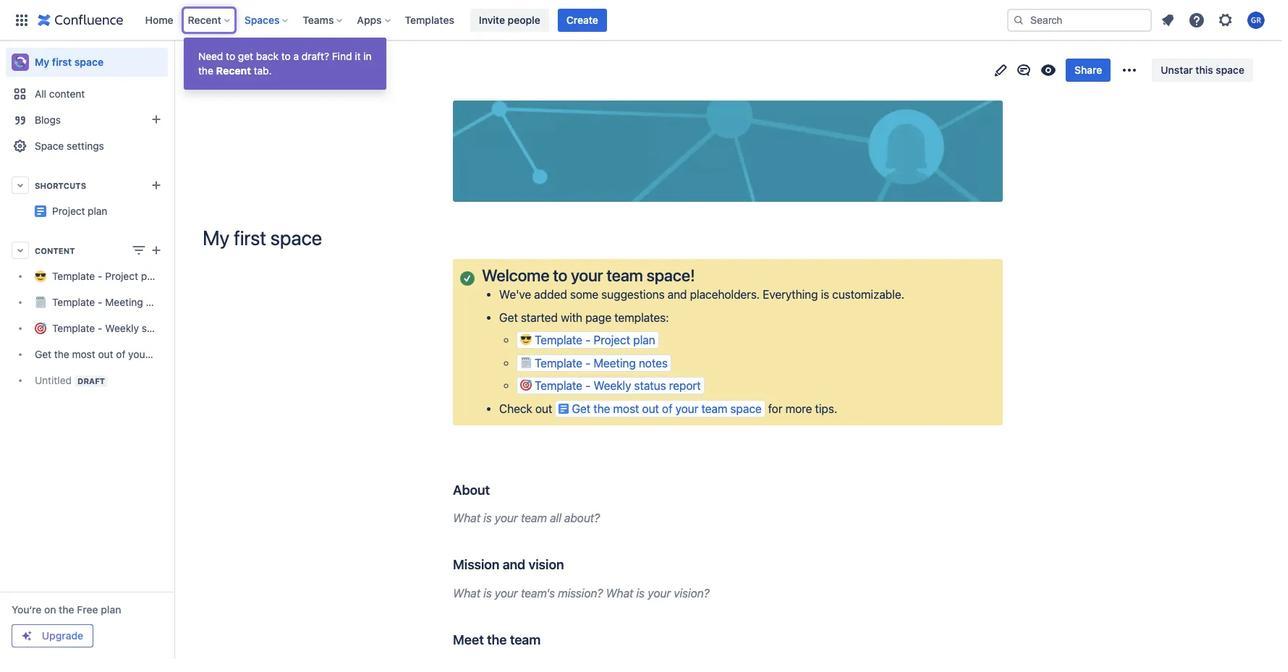 Task type: describe. For each thing, give the bounding box(es) containing it.
weekly for the template - weekly status report button
[[594, 379, 631, 392]]

settings
[[67, 140, 104, 152]]

notification icon image
[[1159, 11, 1177, 29]]

invite people button
[[470, 8, 549, 31]]

template - project plan for template - project plan link at the left top
[[52, 270, 161, 283]]

Search field
[[1007, 8, 1152, 31]]

team inside button
[[702, 402, 728, 415]]

recent for recent tab.
[[216, 64, 251, 77]]

suggestions
[[602, 288, 665, 301]]

you're
[[12, 604, 42, 616]]

meeting for template - meeting notes link
[[105, 296, 143, 309]]

free
[[77, 604, 98, 616]]

about?
[[564, 512, 600, 525]]

what is your team's mission? what is your vision?
[[453, 587, 710, 600]]

recent tab.
[[216, 64, 272, 77]]

out for get the most out of your team space link
[[98, 348, 113, 361]]

get started with page templates:
[[499, 311, 669, 324]]

all
[[35, 88, 46, 100]]

get the most out of your team space link
[[6, 342, 206, 368]]

we've added some suggestions and placeholders. everything is customizable.
[[499, 288, 905, 301]]

- for template - meeting notes link
[[98, 296, 102, 309]]

some
[[570, 288, 599, 301]]

on
[[44, 604, 56, 616]]

what is your team all about?
[[453, 512, 600, 525]]

home link
[[141, 8, 178, 31]]

plan inside button
[[633, 334, 655, 347]]

add shortcut image
[[148, 177, 165, 194]]

copy image
[[563, 556, 580, 573]]

most for get the most out of your team space link
[[72, 348, 95, 361]]

template - meeting notes for template - meeting notes link
[[52, 296, 172, 309]]

change view image
[[130, 242, 148, 259]]

- for template - meeting notes button
[[586, 357, 591, 370]]

search image
[[1013, 14, 1025, 26]]

team up 'suggestions'
[[607, 266, 643, 285]]

draft
[[77, 376, 105, 386]]

team down team's
[[510, 632, 541, 647]]

it
[[355, 50, 361, 62]]

unstar this space
[[1161, 64, 1245, 76]]

the inside button
[[594, 402, 610, 415]]

- for the template - weekly status report link
[[98, 322, 102, 335]]

for
[[768, 402, 783, 415]]

more
[[786, 402, 812, 415]]

content
[[49, 88, 85, 100]]

vision
[[529, 557, 564, 573]]

1 horizontal spatial out
[[535, 402, 552, 415]]

notes for template - meeting notes button
[[639, 357, 668, 370]]

project inside template - project plan button
[[594, 334, 630, 347]]

0 vertical spatial get
[[499, 311, 518, 324]]

templates
[[405, 13, 454, 26]]

space settings
[[35, 140, 104, 152]]

customizable.
[[832, 288, 905, 301]]

this
[[1196, 64, 1214, 76]]

teams
[[303, 13, 334, 26]]

notes for template - meeting notes link
[[146, 296, 172, 309]]

template - weekly status report button
[[517, 377, 705, 395]]

is right everything
[[821, 288, 830, 301]]

upgrade button
[[12, 625, 93, 647]]

weekly for the template - weekly status report link
[[105, 322, 139, 335]]

started
[[521, 311, 558, 324]]

template for template - meeting notes link
[[52, 296, 95, 309]]

spaces
[[245, 13, 280, 26]]

of for get the most out of your team space link
[[116, 348, 126, 361]]

get the most out of your team space image
[[559, 403, 569, 414]]

template - project plan button
[[517, 332, 659, 349]]

space
[[35, 140, 64, 152]]

back
[[256, 50, 279, 62]]

all content
[[35, 88, 85, 100]]

unstar
[[1161, 64, 1193, 76]]

template - project plan for template - project plan button
[[535, 334, 655, 347]]

status for the template - weekly status report link
[[142, 322, 170, 335]]

everything
[[763, 288, 818, 301]]

to for welcome
[[553, 266, 568, 285]]

about
[[453, 482, 490, 498]]

content button
[[6, 237, 168, 263]]

team inside space element
[[152, 348, 175, 361]]

create link
[[558, 8, 607, 31]]

draft?
[[302, 50, 329, 62]]

recent button
[[184, 8, 236, 31]]

welcome
[[482, 266, 550, 285]]

help icon image
[[1188, 11, 1206, 29]]

project plan link up change view icon
[[6, 198, 224, 224]]

team's
[[521, 587, 555, 600]]

added
[[534, 288, 567, 301]]

untitled
[[35, 374, 72, 386]]

appswitcher icon image
[[13, 11, 30, 29]]

page
[[586, 311, 612, 324]]

template - project plan image
[[35, 206, 46, 217]]

mission and vision
[[453, 557, 564, 573]]

people
[[508, 13, 540, 26]]

templates:
[[615, 311, 669, 324]]

mission?
[[558, 587, 603, 600]]

your inside get the most out of your team space link
[[128, 348, 149, 361]]

meet
[[453, 632, 484, 647]]

apps
[[357, 13, 382, 26]]

with
[[561, 311, 583, 324]]

shortcuts
[[35, 181, 86, 190]]

status for the template - weekly status report button
[[634, 379, 666, 392]]

my first space inside space element
[[35, 56, 104, 68]]

shortcuts button
[[6, 172, 168, 198]]

tab.
[[254, 64, 272, 77]]

project plan for project plan link over change view icon
[[168, 199, 224, 211]]

premium image
[[21, 630, 33, 642]]

:dart: image
[[520, 379, 532, 391]]

recent for recent
[[188, 13, 221, 26]]

template - meeting notes button
[[517, 354, 672, 372]]

get the most out of your team space for get the most out of your team space button
[[572, 402, 762, 415]]

share
[[1075, 64, 1103, 76]]

most for get the most out of your team space button
[[613, 402, 639, 415]]

we've
[[499, 288, 531, 301]]

template - weekly status report for the template - weekly status report link
[[52, 322, 202, 335]]

meet the team
[[453, 632, 541, 647]]



Task type: locate. For each thing, give the bounding box(es) containing it.
space
[[74, 56, 104, 68], [241, 64, 269, 76], [1216, 64, 1245, 76], [270, 226, 322, 250], [178, 348, 206, 361], [731, 402, 762, 415]]

0 horizontal spatial template - project plan
[[52, 270, 161, 283]]

1 vertical spatial notes
[[639, 357, 668, 370]]

weekly
[[105, 322, 139, 335], [594, 379, 631, 392]]

my first space link down get
[[203, 63, 269, 77]]

home
[[145, 13, 173, 26]]

my up all
[[35, 56, 49, 68]]

1 horizontal spatial most
[[613, 402, 639, 415]]

0 vertical spatial status
[[142, 322, 170, 335]]

out down the template - weekly status report button
[[642, 402, 659, 415]]

weekly down template - meeting notes button
[[594, 379, 631, 392]]

most inside space element
[[72, 348, 95, 361]]

edit this page image
[[992, 62, 1010, 79]]

is down about
[[484, 512, 492, 525]]

settings icon image
[[1217, 11, 1235, 29]]

the
[[198, 64, 213, 77], [54, 348, 69, 361], [594, 402, 610, 415], [59, 604, 74, 616], [487, 632, 507, 647]]

0 vertical spatial get the most out of your team space
[[35, 348, 206, 361]]

1 horizontal spatial project plan
[[168, 199, 224, 211]]

share button
[[1066, 59, 1111, 82]]

of down the template - weekly status report button
[[662, 402, 673, 415]]

template down template - meeting notes link
[[52, 322, 95, 335]]

status inside button
[[634, 379, 666, 392]]

project plan
[[168, 199, 224, 211], [52, 205, 107, 217]]

template - weekly status report for the template - weekly status report button
[[535, 379, 701, 392]]

1 vertical spatial weekly
[[594, 379, 631, 392]]

0 horizontal spatial meeting
[[105, 296, 143, 309]]

mission
[[453, 557, 500, 573]]

template - weekly status report down template - meeting notes button
[[535, 379, 701, 392]]

:check_mark: image
[[460, 271, 475, 286], [460, 271, 475, 286]]

for more tips.
[[765, 402, 838, 415]]

- up get the most out of your team space link
[[98, 322, 102, 335]]

get the most out of your team space button
[[555, 400, 765, 417]]

0 vertical spatial of
[[116, 348, 126, 361]]

1 vertical spatial most
[[613, 402, 639, 415]]

untitled draft
[[35, 374, 105, 386]]

global element
[[9, 0, 1005, 40]]

invite
[[479, 13, 505, 26]]

of inside button
[[662, 402, 673, 415]]

template - weekly status report up get the most out of your team space link
[[52, 322, 202, 335]]

is
[[821, 288, 830, 301], [484, 512, 492, 525], [484, 587, 492, 600], [637, 587, 645, 600]]

the up untitled draft
[[54, 348, 69, 361]]

notes
[[146, 296, 172, 309], [639, 357, 668, 370]]

notes down create a page image
[[146, 296, 172, 309]]

0 vertical spatial template - project plan
[[52, 270, 161, 283]]

templates link
[[401, 8, 459, 31]]

of down the template - weekly status report link
[[116, 348, 126, 361]]

get the most out of your team space for get the most out of your team space link
[[35, 348, 206, 361]]

1 horizontal spatial copy image
[[539, 631, 557, 648]]

of for get the most out of your team space button
[[662, 402, 673, 415]]

my inside space element
[[35, 56, 49, 68]]

0 horizontal spatial of
[[116, 348, 126, 361]]

create a page image
[[148, 242, 165, 259]]

1 vertical spatial template - project plan
[[535, 334, 655, 347]]

create a blog image
[[148, 111, 165, 128]]

template - meeting notes up the template - weekly status report link
[[52, 296, 172, 309]]

- down template - meeting notes button
[[586, 379, 591, 392]]

plan
[[204, 199, 224, 211], [88, 205, 107, 217], [141, 270, 161, 283], [633, 334, 655, 347], [101, 604, 121, 616]]

upgrade
[[42, 630, 83, 642]]

space!
[[647, 266, 695, 285]]

and
[[668, 288, 687, 301], [503, 557, 526, 573]]

more actions image
[[1121, 62, 1139, 79]]

2 horizontal spatial to
[[553, 266, 568, 285]]

welcome to your team space!
[[482, 266, 695, 285]]

status inside space element
[[142, 322, 170, 335]]

check out
[[499, 402, 555, 415]]

0 vertical spatial most
[[72, 348, 95, 361]]

1 vertical spatial status
[[634, 379, 666, 392]]

you're on the free plan
[[12, 604, 121, 616]]

1 horizontal spatial get the most out of your team space
[[572, 402, 762, 415]]

- down template - project plan button
[[586, 357, 591, 370]]

project plan for project plan link underneath 'shortcuts' dropdown button
[[52, 205, 107, 217]]

team left for
[[702, 402, 728, 415]]

0 horizontal spatial report
[[173, 322, 202, 335]]

all content link
[[6, 81, 168, 107]]

what right mission?
[[606, 587, 634, 600]]

0 horizontal spatial my first space link
[[6, 48, 168, 77]]

check
[[499, 402, 532, 415]]

1 horizontal spatial of
[[662, 402, 673, 415]]

1 vertical spatial meeting
[[594, 357, 636, 370]]

spaces button
[[240, 8, 294, 31]]

report for the template - weekly status report button
[[669, 379, 701, 392]]

a
[[294, 50, 299, 62]]

- for the template - weekly status report button
[[586, 379, 591, 392]]

out inside get the most out of your team space button
[[642, 402, 659, 415]]

get the most out of your team space down the template - weekly status report button
[[572, 402, 762, 415]]

meeting up the template - weekly status report button
[[594, 357, 636, 370]]

to for need
[[226, 50, 235, 62]]

get
[[238, 50, 253, 62]]

1 horizontal spatial and
[[668, 288, 687, 301]]

template down with
[[535, 334, 583, 347]]

template - weekly status report link
[[6, 316, 202, 342]]

project inside project plan link
[[168, 199, 201, 211]]

the down the template - weekly status report button
[[594, 402, 610, 415]]

recent up need
[[188, 13, 221, 26]]

get the most out of your team space inside button
[[572, 402, 762, 415]]

1 vertical spatial recent
[[216, 64, 251, 77]]

first
[[52, 56, 72, 68], [220, 64, 238, 76], [234, 226, 266, 250]]

weekly inside button
[[594, 379, 631, 392]]

1 vertical spatial of
[[662, 402, 673, 415]]

0 vertical spatial meeting
[[105, 296, 143, 309]]

template - meeting notes up the template - weekly status report button
[[535, 357, 668, 370]]

get the most out of your team space down the template - weekly status report link
[[35, 348, 206, 361]]

notes inside space element
[[146, 296, 172, 309]]

template
[[52, 270, 95, 283], [52, 296, 95, 309], [52, 322, 95, 335], [535, 334, 583, 347], [535, 357, 583, 370], [535, 379, 583, 392]]

meeting
[[105, 296, 143, 309], [594, 357, 636, 370]]

template for template - project plan button
[[535, 334, 583, 347]]

tree inside space element
[[6, 263, 206, 394]]

0 horizontal spatial most
[[72, 348, 95, 361]]

the right on
[[59, 604, 74, 616]]

all
[[550, 512, 561, 525]]

is left vision?
[[637, 587, 645, 600]]

template - meeting notes
[[52, 296, 172, 309], [535, 357, 668, 370]]

1 horizontal spatial template - weekly status report
[[535, 379, 701, 392]]

team
[[607, 266, 643, 285], [152, 348, 175, 361], [702, 402, 728, 415], [521, 512, 547, 525], [510, 632, 541, 647]]

your inside get the most out of your team space button
[[676, 402, 699, 415]]

meeting inside space element
[[105, 296, 143, 309]]

get up untitled
[[35, 348, 51, 361]]

status up get the most out of your team space link
[[142, 322, 170, 335]]

is down "mission"
[[484, 587, 492, 600]]

template - project plan link
[[6, 263, 168, 290]]

notes inside button
[[639, 357, 668, 370]]

of inside space element
[[116, 348, 126, 361]]

my first space
[[35, 56, 104, 68], [203, 64, 269, 76], [203, 226, 322, 250]]

copy image for about
[[489, 481, 506, 499]]

project plan link down 'shortcuts' dropdown button
[[52, 205, 107, 217]]

tree
[[6, 263, 206, 394]]

0 vertical spatial notes
[[146, 296, 172, 309]]

notes up get the most out of your team space button
[[639, 357, 668, 370]]

collapse sidebar image
[[158, 48, 190, 77]]

the right meet
[[487, 632, 507, 647]]

template - meeting notes link
[[6, 290, 172, 316]]

template down content dropdown button
[[52, 270, 95, 283]]

copy image
[[694, 266, 711, 284], [489, 481, 506, 499], [539, 631, 557, 648]]

in
[[363, 50, 372, 62]]

need
[[198, 50, 223, 62]]

template for the template - weekly status report link
[[52, 322, 95, 335]]

meeting for template - meeting notes button
[[594, 357, 636, 370]]

template - project plan inside template - project plan link
[[52, 270, 161, 283]]

most up draft
[[72, 348, 95, 361]]

project
[[168, 199, 201, 211], [52, 205, 85, 217], [105, 270, 138, 283], [594, 334, 630, 347]]

-
[[98, 270, 102, 283], [98, 296, 102, 309], [98, 322, 102, 335], [586, 334, 591, 347], [586, 357, 591, 370], [586, 379, 591, 392]]

0 horizontal spatial template - weekly status report
[[52, 322, 202, 335]]

report inside space element
[[173, 322, 202, 335]]

team down the template - weekly status report link
[[152, 348, 175, 361]]

project plan link
[[6, 198, 224, 224], [52, 205, 107, 217]]

1 horizontal spatial notes
[[639, 357, 668, 370]]

1 vertical spatial copy image
[[489, 481, 506, 499]]

most down the template - weekly status report button
[[613, 402, 639, 415]]

copy image up 'what is your team all about?'
[[489, 481, 506, 499]]

what down "mission"
[[453, 587, 481, 600]]

team left all
[[521, 512, 547, 525]]

template for template - project plan link at the left top
[[52, 270, 95, 283]]

out inside get the most out of your team space link
[[98, 348, 113, 361]]

most inside button
[[613, 402, 639, 415]]

copy image down team's
[[539, 631, 557, 648]]

recent down get
[[216, 64, 251, 77]]

what for what is your team's mission? what is your vision?
[[453, 587, 481, 600]]

template down template - project plan button
[[535, 357, 583, 370]]

2 horizontal spatial copy image
[[694, 266, 711, 284]]

1 horizontal spatial meeting
[[594, 357, 636, 370]]

get for get the most out of your team space link
[[35, 348, 51, 361]]

- for template - project plan link at the left top
[[98, 270, 102, 283]]

copy image for meet the team
[[539, 631, 557, 648]]

template for the template - weekly status report button
[[535, 379, 583, 392]]

1 horizontal spatial my first space link
[[203, 63, 269, 77]]

copy image for welcome to your team space!
[[694, 266, 711, 284]]

space settings link
[[6, 133, 168, 159]]

0 vertical spatial copy image
[[694, 266, 711, 284]]

:dart: image
[[520, 379, 532, 391]]

to left a
[[281, 50, 291, 62]]

1 horizontal spatial template - meeting notes
[[535, 357, 668, 370]]

my down need
[[203, 64, 217, 76]]

1 horizontal spatial weekly
[[594, 379, 631, 392]]

out left get the most out of your team space icon
[[535, 402, 552, 415]]

my first space link up all content link
[[6, 48, 168, 77]]

1 horizontal spatial report
[[669, 379, 701, 392]]

the down need
[[198, 64, 213, 77]]

teams button
[[298, 8, 348, 31]]

blogs
[[35, 114, 61, 126]]

project inside template - project plan link
[[105, 270, 138, 283]]

most
[[72, 348, 95, 361], [613, 402, 639, 415]]

tree containing template - project plan
[[6, 263, 206, 394]]

:sunglasses: image
[[520, 334, 532, 345], [520, 334, 532, 345]]

banner
[[0, 0, 1282, 41]]

template - meeting notes inside button
[[535, 357, 668, 370]]

confluence image
[[38, 11, 123, 29], [38, 11, 123, 29]]

meeting inside button
[[594, 357, 636, 370]]

1 vertical spatial template - weekly status report
[[535, 379, 701, 392]]

2 vertical spatial copy image
[[539, 631, 557, 648]]

the inside need to get back to a draft? find it in the
[[198, 64, 213, 77]]

first inside space element
[[52, 56, 72, 68]]

1 vertical spatial report
[[669, 379, 701, 392]]

0 vertical spatial template - weekly status report
[[52, 322, 202, 335]]

copy image up we've added some suggestions and placeholders. everything is customizable.
[[694, 266, 711, 284]]

get right get the most out of your team space icon
[[572, 402, 591, 415]]

0 horizontal spatial get the most out of your team space
[[35, 348, 206, 361]]

get the most out of your team space
[[35, 348, 206, 361], [572, 402, 762, 415]]

get inside space element
[[35, 348, 51, 361]]

template - project plan inside template - project plan button
[[535, 334, 655, 347]]

recent inside dropdown button
[[188, 13, 221, 26]]

meeting up the template - weekly status report link
[[105, 296, 143, 309]]

your
[[571, 266, 603, 285], [128, 348, 149, 361], [676, 402, 699, 415], [495, 512, 518, 525], [495, 587, 518, 600], [648, 587, 671, 600]]

- for template - project plan button
[[586, 334, 591, 347]]

- up the template - weekly status report link
[[98, 296, 102, 309]]

weekly inside space element
[[105, 322, 139, 335]]

blogs link
[[6, 107, 168, 133]]

status up get the most out of your team space button
[[634, 379, 666, 392]]

unstar this space button
[[1152, 59, 1254, 82]]

1 horizontal spatial to
[[281, 50, 291, 62]]

template - weekly status report inside space element
[[52, 322, 202, 335]]

2 horizontal spatial out
[[642, 402, 659, 415]]

template - weekly status report
[[52, 322, 202, 335], [535, 379, 701, 392]]

to
[[226, 50, 235, 62], [281, 50, 291, 62], [553, 266, 568, 285]]

get for get the most out of your team space button
[[572, 402, 591, 415]]

placeholders.
[[690, 288, 760, 301]]

status
[[142, 322, 170, 335], [634, 379, 666, 392]]

my right create a page image
[[203, 226, 229, 250]]

and left vision
[[503, 557, 526, 573]]

0 vertical spatial and
[[668, 288, 687, 301]]

report
[[173, 322, 202, 335], [669, 379, 701, 392]]

get down we've
[[499, 311, 518, 324]]

find
[[332, 50, 352, 62]]

- up template - meeting notes link
[[98, 270, 102, 283]]

1 horizontal spatial get
[[499, 311, 518, 324]]

template - project plan up template - meeting notes link
[[52, 270, 161, 283]]

0 horizontal spatial weekly
[[105, 322, 139, 335]]

1 vertical spatial get
[[35, 348, 51, 361]]

0 horizontal spatial status
[[142, 322, 170, 335]]

your profile and preferences image
[[1248, 11, 1265, 29]]

0 horizontal spatial out
[[98, 348, 113, 361]]

stop watching image
[[1040, 62, 1057, 79]]

template up get the most out of your team space icon
[[535, 379, 583, 392]]

template - weekly status report inside button
[[535, 379, 701, 392]]

space element
[[0, 41, 224, 659]]

:notepad_spiral: image
[[520, 357, 532, 368], [520, 357, 532, 368]]

of
[[116, 348, 126, 361], [662, 402, 673, 415]]

and down space!
[[668, 288, 687, 301]]

0 horizontal spatial to
[[226, 50, 235, 62]]

template - meeting notes for template - meeting notes button
[[535, 357, 668, 370]]

1 horizontal spatial status
[[634, 379, 666, 392]]

0 vertical spatial template - meeting notes
[[52, 296, 172, 309]]

out down the template - weekly status report link
[[98, 348, 113, 361]]

banner containing home
[[0, 0, 1282, 41]]

template - meeting notes inside space element
[[52, 296, 172, 309]]

what for what is your team all about?
[[453, 512, 481, 525]]

project plan inside project plan link
[[168, 199, 224, 211]]

2 horizontal spatial get
[[572, 402, 591, 415]]

create
[[567, 13, 598, 26]]

weekly up get the most out of your team space link
[[105, 322, 139, 335]]

report for the template - weekly status report link
[[173, 322, 202, 335]]

template for template - meeting notes button
[[535, 357, 583, 370]]

recent
[[188, 13, 221, 26], [216, 64, 251, 77]]

template - project plan up template - meeting notes button
[[535, 334, 655, 347]]

- down get started with page templates:
[[586, 334, 591, 347]]

tips.
[[815, 402, 838, 415]]

report inside button
[[669, 379, 701, 392]]

get
[[499, 311, 518, 324], [35, 348, 51, 361], [572, 402, 591, 415]]

to left get
[[226, 50, 235, 62]]

need to get back to a draft? find it in the
[[198, 50, 372, 77]]

0 vertical spatial weekly
[[105, 322, 139, 335]]

vision?
[[674, 587, 710, 600]]

0 vertical spatial recent
[[188, 13, 221, 26]]

what down about
[[453, 512, 481, 525]]

0 horizontal spatial notes
[[146, 296, 172, 309]]

1 vertical spatial get the most out of your team space
[[572, 402, 762, 415]]

get inside button
[[572, 402, 591, 415]]

0 vertical spatial report
[[173, 322, 202, 335]]

2 vertical spatial get
[[572, 402, 591, 415]]

1 vertical spatial and
[[503, 557, 526, 573]]

get the most out of your team space inside space element
[[35, 348, 206, 361]]

0 horizontal spatial template - meeting notes
[[52, 296, 172, 309]]

template down template - project plan link at the left top
[[52, 296, 95, 309]]

0 horizontal spatial and
[[503, 557, 526, 573]]

apps button
[[353, 8, 396, 31]]

1 vertical spatial template - meeting notes
[[535, 357, 668, 370]]

to up added
[[553, 266, 568, 285]]

content
[[35, 246, 75, 255]]

0 horizontal spatial project plan
[[52, 205, 107, 217]]

0 horizontal spatial copy image
[[489, 481, 506, 499]]

1 horizontal spatial template - project plan
[[535, 334, 655, 347]]

invite people
[[479, 13, 540, 26]]

0 horizontal spatial get
[[35, 348, 51, 361]]

out for get the most out of your team space button
[[642, 402, 659, 415]]



Task type: vqa. For each thing, say whether or not it's contained in the screenshot.
the top 4Ls
no



